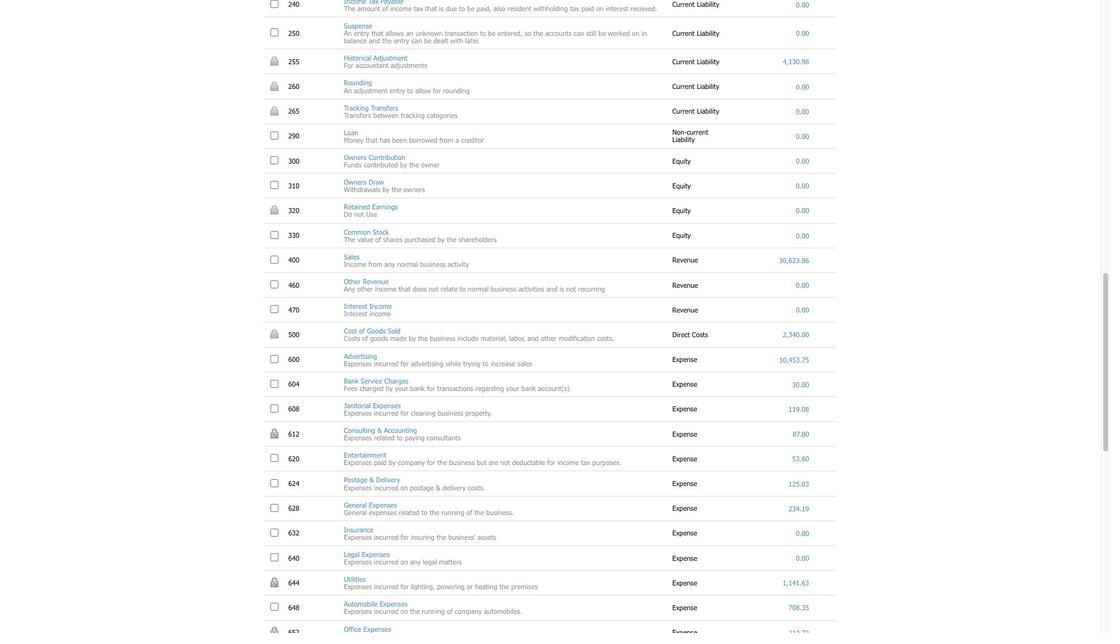 Task type: locate. For each thing, give the bounding box(es) containing it.
loan link
[[344, 128, 358, 136]]

a
[[456, 136, 459, 144]]

0 vertical spatial running
[[442, 508, 464, 516]]

bank service charges fees charged by your bank for transactions regarding your bank account(s).
[[344, 377, 572, 392]]

retained
[[344, 203, 370, 211]]

0 horizontal spatial can
[[412, 37, 422, 45]]

related inside 'consulting & accounting expenses related to paying consultants'
[[374, 434, 395, 442]]

contributed
[[364, 161, 398, 169]]

0 vertical spatial any
[[385, 260, 395, 268]]

1 owners from the top
[[344, 153, 367, 161]]

current for historical adjustment for accountant adjustments
[[673, 57, 695, 65]]

6 expense from the top
[[673, 479, 700, 487]]

8 0.00 from the top
[[796, 207, 809, 215]]

rounding link
[[344, 79, 372, 87]]

been
[[392, 136, 407, 144]]

costs
[[692, 330, 708, 338], [344, 334, 360, 342]]

entry up adjustment on the top left of page
[[394, 37, 410, 45]]

costs up advertising link
[[344, 334, 360, 342]]

of up business'
[[467, 508, 472, 516]]

normal inside other revenue any other income that does not relate to normal business activities and is not recurring
[[468, 285, 489, 293]]

2 owners from the top
[[344, 178, 367, 186]]

2 current from the top
[[673, 29, 695, 37]]

to inside other revenue any other income that does not relate to normal business activities and is not recurring
[[460, 285, 466, 293]]

of right cost
[[359, 327, 365, 335]]

4 expense from the top
[[673, 430, 700, 438]]

1,141.63 link
[[783, 579, 809, 587]]

that
[[425, 4, 437, 12], [372, 29, 383, 37], [366, 136, 378, 144], [399, 285, 411, 293]]

revenue inside other revenue any other income that does not relate to normal business activities and is not recurring
[[363, 277, 389, 285]]

1 vertical spatial running
[[422, 607, 445, 615]]

13 0.00 link from the top
[[796, 554, 809, 562]]

11 0.00 from the top
[[796, 306, 809, 314]]

incurred inside 'insurance expenses incurred for insuring the business' assets'
[[374, 533, 399, 541]]

0 horizontal spatial costs.
[[468, 483, 485, 491]]

0 vertical spatial company
[[398, 458, 425, 467]]

the right insuring
[[437, 533, 446, 541]]

& for related
[[377, 426, 382, 434]]

to right due
[[459, 4, 465, 12]]

6 0.00 from the top
[[796, 157, 809, 165]]

while
[[446, 359, 461, 367]]

advertising link
[[344, 352, 377, 360]]

for up charges
[[401, 359, 409, 367]]

0 vertical spatial income
[[344, 260, 366, 268]]

business inside sales income from any normal business activity
[[420, 260, 446, 268]]

janitorial expenses link
[[344, 401, 401, 409]]

the left value
[[344, 235, 355, 243]]

the
[[534, 29, 543, 37], [382, 37, 392, 45], [409, 161, 419, 169], [392, 185, 402, 193], [447, 235, 457, 243], [418, 334, 428, 342], [437, 458, 447, 467], [430, 508, 439, 516], [475, 508, 484, 516], [437, 533, 446, 541], [500, 583, 509, 591], [410, 607, 420, 615]]

of right value
[[375, 235, 381, 243]]

incurred inside postage & delivery expenses incurred on postage & delivery costs.
[[374, 483, 399, 491]]

10 0.00 link from the top
[[796, 281, 809, 289]]

1 0.00 link from the top
[[796, 1, 809, 9]]

by right the purchased
[[438, 235, 445, 243]]

1 vertical spatial the
[[344, 235, 355, 243]]

liability for historical adjustment for accountant adjustments
[[697, 57, 720, 65]]

owners for funds
[[344, 153, 367, 161]]

2 horizontal spatial and
[[547, 285, 558, 293]]

& for incurred
[[370, 476, 374, 484]]

of inside common stock the value of shares purchased by the shareholders
[[375, 235, 381, 243]]

10 0.00 from the top
[[796, 281, 809, 289]]

income up goods
[[370, 310, 391, 318]]

0 vertical spatial and
[[369, 37, 380, 45]]

from left a
[[440, 136, 454, 144]]

borrowed
[[409, 136, 438, 144]]

1 horizontal spatial other
[[541, 334, 557, 342]]

1 you cannot delete/archive accounts used by a repeating transaction. image from the top
[[271, 428, 279, 438]]

consulting
[[344, 426, 375, 434]]

be left dealt
[[424, 37, 432, 45]]

not right "does"
[[429, 285, 439, 293]]

1 vertical spatial costs.
[[468, 483, 485, 491]]

&
[[377, 426, 382, 434], [370, 476, 374, 484], [436, 483, 441, 491]]

liability for suspense an entry that allows an unknown transaction to be entered, so the accounts can still be worked on in balance and the entry can be dealt with later.
[[697, 29, 720, 37]]

to inside general expenses general expenses related to the running of the business.
[[422, 508, 428, 516]]

business up advertising expenses incurred for advertising while trying to increase sales
[[430, 334, 456, 342]]

historical
[[344, 54, 371, 62]]

by inside owners draw withdrawals by the owners
[[383, 185, 390, 193]]

0.00
[[796, 1, 809, 9], [796, 29, 809, 37], [796, 82, 809, 90], [796, 107, 809, 115], [796, 132, 809, 140], [796, 157, 809, 165], [796, 182, 809, 190], [796, 207, 809, 215], [796, 231, 809, 239], [796, 281, 809, 289], [796, 306, 809, 314], [796, 529, 809, 537], [796, 554, 809, 562]]

3 expense from the top
[[673, 405, 700, 413]]

1 horizontal spatial normal
[[468, 285, 489, 293]]

0 vertical spatial paid
[[582, 4, 594, 12]]

the down consultants
[[437, 458, 447, 467]]

transfers up loan link
[[344, 111, 371, 119]]

expense
[[673, 355, 700, 363], [673, 380, 700, 388], [673, 405, 700, 413], [673, 430, 700, 438], [673, 454, 700, 462], [673, 479, 700, 487], [673, 504, 700, 512], [673, 529, 700, 537], [673, 554, 700, 562], [673, 579, 700, 587], [673, 603, 700, 611]]

400
[[288, 256, 302, 264]]

owners inside owners contribution funds contributed by the owner
[[344, 153, 367, 161]]

is left due
[[439, 4, 444, 12]]

1 horizontal spatial your
[[506, 384, 520, 392]]

to right the trying
[[483, 359, 489, 367]]

company
[[398, 458, 425, 467], [455, 607, 482, 615]]

2 you cannot delete/archive system accounts. image from the top
[[271, 81, 279, 90]]

460
[[288, 281, 302, 289]]

0 vertical spatial the
[[344, 4, 355, 12]]

incurred inside utilities expenses incurred for lighting, powering or heating the premises
[[374, 583, 399, 591]]

by up delivery
[[389, 458, 396, 467]]

4 you cannot delete/archive system accounts. image from the top
[[271, 205, 279, 215]]

costs. right modification
[[597, 334, 615, 342]]

1 horizontal spatial bank
[[522, 384, 536, 392]]

from up the other revenue link
[[369, 260, 382, 268]]

income up allows
[[390, 4, 412, 12]]

any left legal
[[410, 558, 421, 566]]

9 0.00 link from the top
[[796, 231, 809, 239]]

4 0.00 from the top
[[796, 107, 809, 115]]

expense for expenses related to paying consultants
[[673, 430, 700, 438]]

for inside rounding an adjustment entry to allow for rounding
[[433, 86, 441, 94]]

interest up cost
[[344, 310, 367, 318]]

0 vertical spatial costs.
[[597, 334, 615, 342]]

incurred down expenses
[[374, 533, 399, 541]]

that left has
[[366, 136, 378, 144]]

the left amount
[[344, 4, 355, 12]]

can
[[574, 29, 584, 37], [412, 37, 422, 45]]

the left owner
[[409, 161, 419, 169]]

business left activities
[[491, 285, 516, 293]]

1 vertical spatial paid
[[374, 458, 387, 467]]

5 incurred from the top
[[374, 558, 399, 566]]

0.00 for tracking transfers transfers between tracking categories
[[796, 107, 809, 115]]

0 horizontal spatial income
[[344, 260, 366, 268]]

income up the "other"
[[344, 260, 366, 268]]

paid inside entertainment expenses paid by company for the business but are not deductable for income tax purposes.
[[374, 458, 387, 467]]

an up the tracking
[[344, 86, 352, 94]]

3 incurred from the top
[[374, 483, 399, 491]]

0 horizontal spatial normal
[[397, 260, 418, 268]]

business left the but
[[449, 458, 475, 467]]

entry inside rounding an adjustment entry to allow for rounding
[[390, 86, 405, 94]]

modification
[[559, 334, 595, 342]]

interest income link
[[344, 302, 392, 310]]

you cannot delete/archive system accounts. image for 255
[[271, 56, 279, 66]]

and right activities
[[547, 285, 558, 293]]

1 expense from the top
[[673, 355, 700, 363]]

3 you cannot delete/archive system accounts. image from the top
[[271, 106, 279, 115]]

1 horizontal spatial related
[[399, 508, 420, 516]]

general expenses link
[[344, 501, 397, 509]]

costs inside cost of goods sold costs of goods made by the business include material, labor, and other modification costs.
[[344, 334, 360, 342]]

is left recurring
[[560, 285, 564, 293]]

13 0.00 from the top
[[796, 554, 809, 562]]

that inside suspense an entry that allows an unknown transaction to be entered, so the accounts can still be worked on in balance and the entry can be dealt with later.
[[372, 29, 383, 37]]

insurance
[[344, 525, 374, 533]]

470
[[288, 306, 302, 314]]

expenses inside general expenses general expenses related to the running of the business.
[[369, 501, 397, 509]]

1 equity from the top
[[673, 157, 693, 165]]

0.00 link for owners draw withdrawals by the owners
[[796, 182, 809, 190]]

2 expense from the top
[[673, 380, 700, 388]]

adjustment
[[354, 86, 388, 94]]

common stock the value of shares purchased by the shareholders
[[344, 228, 497, 243]]

unknown
[[416, 29, 443, 37]]

1 vertical spatial owners
[[344, 178, 367, 186]]

1 horizontal spatial costs.
[[597, 334, 615, 342]]

you cannot delete/archive system accounts. image left "265"
[[271, 106, 279, 115]]

1 horizontal spatial and
[[528, 334, 539, 342]]

1 vertical spatial other
[[541, 334, 557, 342]]

current
[[673, 0, 695, 8], [673, 29, 695, 37], [673, 57, 695, 65], [673, 82, 695, 90], [673, 107, 695, 115]]

2 0.00 from the top
[[796, 29, 809, 37]]

trying
[[463, 359, 481, 367]]

3 current from the top
[[673, 57, 695, 65]]

expenses up postage
[[344, 458, 372, 467]]

be inside 240 the amount of income tax that is due to be paid, also resident withholding tax paid on interest received.
[[467, 4, 475, 12]]

0.00 for owners contribution funds contributed by the owner
[[796, 157, 809, 165]]

1 vertical spatial you cannot delete/archive accounts used by a repeating transaction. image
[[271, 577, 279, 587]]

that left due
[[425, 4, 437, 12]]

5 current liability from the top
[[673, 107, 722, 115]]

regarding
[[476, 384, 504, 392]]

to inside 'consulting & accounting expenses related to paying consultants'
[[397, 434, 403, 442]]

7 incurred from the top
[[374, 607, 399, 615]]

incurred inside the legal expenses expenses incurred on any legal matters
[[374, 558, 399, 566]]

tax up unknown
[[414, 4, 423, 12]]

equity for shares
[[673, 231, 693, 239]]

2 the from the top
[[344, 235, 355, 243]]

11 0.00 link from the top
[[796, 306, 809, 314]]

4 equity from the top
[[673, 231, 693, 239]]

708.35 link
[[789, 604, 809, 612]]

6 incurred from the top
[[374, 583, 399, 591]]

the inside automobile expenses expenses incurred on the running of company automobiles.
[[410, 607, 420, 615]]

0 vertical spatial normal
[[397, 260, 418, 268]]

9 0.00 from the top
[[796, 231, 809, 239]]

insurance link
[[344, 525, 374, 533]]

0 horizontal spatial company
[[398, 458, 425, 467]]

interest income interest income
[[344, 302, 392, 318]]

1 current liability from the top
[[673, 0, 722, 8]]

dealt
[[434, 37, 448, 45]]

property.
[[465, 409, 492, 417]]

87.00
[[793, 430, 809, 438]]

normal right relate
[[468, 285, 489, 293]]

1 you cannot delete/archive system accounts. image from the top
[[271, 56, 279, 66]]

business inside entertainment expenses paid by company for the business but are not deductable for income tax purposes.
[[449, 458, 475, 467]]

the up 'insurance expenses incurred for insuring the business' assets'
[[430, 508, 439, 516]]

on inside the legal expenses expenses incurred on any legal matters
[[401, 558, 408, 566]]

that left allows
[[372, 29, 383, 37]]

1 vertical spatial company
[[455, 607, 482, 615]]

the down lighting,
[[410, 607, 420, 615]]

None checkbox
[[271, 28, 279, 36], [271, 131, 279, 139], [271, 156, 279, 164], [271, 181, 279, 189], [271, 256, 279, 264], [271, 280, 279, 288], [271, 355, 279, 363], [271, 404, 279, 413], [271, 454, 279, 462], [271, 479, 279, 487], [271, 553, 279, 561], [271, 28, 279, 36], [271, 131, 279, 139], [271, 156, 279, 164], [271, 181, 279, 189], [271, 256, 279, 264], [271, 280, 279, 288], [271, 355, 279, 363], [271, 404, 279, 413], [271, 454, 279, 462], [271, 479, 279, 487], [271, 553, 279, 561]]

paid up still
[[582, 4, 594, 12]]

for inside janitorial expenses expenses incurred for cleaning business property.
[[401, 409, 409, 417]]

9 expense from the top
[[673, 554, 700, 562]]

you cannot delete/archive accounts used by a repeating transaction. image left 612 on the bottom left
[[271, 428, 279, 438]]

historical adjustment for accountant adjustments
[[344, 54, 427, 69]]

2 vertical spatial and
[[528, 334, 539, 342]]

owners contribution link
[[344, 153, 405, 161]]

0 vertical spatial related
[[374, 434, 395, 442]]

0 horizontal spatial is
[[439, 4, 444, 12]]

you cannot delete/archive system accounts. image
[[271, 56, 279, 66], [271, 81, 279, 90], [271, 106, 279, 115], [271, 205, 279, 215]]

retained earnings do not use
[[344, 203, 398, 218]]

for up "postage"
[[427, 458, 435, 467]]

4 0.00 link from the top
[[796, 107, 809, 115]]

1 horizontal spatial paid
[[582, 4, 594, 12]]

5 0.00 link from the top
[[796, 132, 809, 140]]

1 incurred from the top
[[374, 359, 399, 367]]

for inside 'insurance expenses incurred for insuring the business' assets'
[[401, 533, 409, 541]]

3 equity from the top
[[673, 206, 693, 214]]

incurred inside janitorial expenses expenses incurred for cleaning business property.
[[374, 409, 399, 417]]

current liability for suspense an entry that allows an unknown transaction to be entered, so the accounts can still be worked on in balance and the entry can be dealt with later.
[[673, 29, 722, 37]]

2 an from the top
[[344, 86, 352, 94]]

and inside other revenue any other income that does not relate to normal business activities and is not recurring
[[547, 285, 558, 293]]

1 the from the top
[[344, 4, 355, 12]]

incurred
[[374, 359, 399, 367], [374, 409, 399, 417], [374, 483, 399, 491], [374, 533, 399, 541], [374, 558, 399, 566], [374, 583, 399, 591], [374, 607, 399, 615]]

can right allows
[[412, 37, 422, 45]]

0 horizontal spatial from
[[369, 260, 382, 268]]

tax inside entertainment expenses paid by company for the business but are not deductable for income tax purposes.
[[581, 458, 590, 467]]

common stock link
[[344, 228, 389, 236]]

not right do
[[354, 210, 364, 218]]

4 current liability from the top
[[673, 82, 722, 90]]

1 horizontal spatial &
[[377, 426, 382, 434]]

0 vertical spatial is
[[439, 4, 444, 12]]

1 vertical spatial related
[[399, 508, 420, 516]]

2 0.00 link from the top
[[796, 29, 809, 37]]

tracking
[[344, 104, 369, 112]]

allow
[[415, 86, 431, 94]]

for inside advertising expenses incurred for advertising while trying to increase sales
[[401, 359, 409, 367]]

an inside suspense an entry that allows an unknown transaction to be entered, so the accounts can still be worked on in balance and the entry can be dealt with later.
[[344, 29, 352, 37]]

608
[[288, 405, 302, 413]]

0 horizontal spatial any
[[385, 260, 395, 268]]

income inside sales income from any normal business activity
[[344, 260, 366, 268]]

1 vertical spatial income
[[370, 302, 392, 310]]

entry up tracking transfers transfers between tracking categories
[[390, 86, 405, 94]]

income
[[390, 4, 412, 12], [375, 285, 397, 293], [370, 310, 391, 318], [558, 458, 579, 467]]

business inside cost of goods sold costs of goods made by the business include material, labor, and other modification costs.
[[430, 334, 456, 342]]

1 horizontal spatial income
[[370, 302, 392, 310]]

to inside rounding an adjustment entry to allow for rounding
[[407, 86, 413, 94]]

the inside utilities expenses incurred for lighting, powering or heating the premises
[[500, 583, 509, 591]]

the right heating
[[500, 583, 509, 591]]

liability
[[697, 0, 720, 8], [697, 29, 720, 37], [697, 57, 720, 65], [697, 82, 720, 90], [697, 107, 720, 115], [673, 136, 695, 144]]

your up janitorial expenses expenses incurred for cleaning business property.
[[395, 384, 408, 392]]

1 horizontal spatial company
[[455, 607, 482, 615]]

0.00 for rounding an adjustment entry to allow for rounding
[[796, 82, 809, 90]]

1 vertical spatial and
[[547, 285, 558, 293]]

1 0.00 from the top
[[796, 1, 809, 9]]

costs. right delivery
[[468, 483, 485, 491]]

1 your from the left
[[395, 384, 408, 392]]

on
[[596, 4, 604, 12], [632, 29, 640, 37], [401, 483, 408, 491], [401, 558, 408, 566], [401, 607, 408, 615]]

0 horizontal spatial and
[[369, 37, 380, 45]]

incurred right legal
[[374, 558, 399, 566]]

expense for fees charged by your bank for transactions regarding your bank account(s).
[[673, 380, 700, 388]]

12 0.00 from the top
[[796, 529, 809, 537]]

5 0.00 from the top
[[796, 132, 809, 140]]

1 vertical spatial normal
[[468, 285, 489, 293]]

loan
[[344, 128, 358, 136]]

0.00 link for loan money that has been borrowed from a creditor
[[796, 132, 809, 140]]

the inside common stock the value of shares purchased by the shareholders
[[344, 235, 355, 243]]

costs. inside cost of goods sold costs of goods made by the business include material, labor, and other modification costs.
[[597, 334, 615, 342]]

related inside general expenses general expenses related to the running of the business.
[[399, 508, 420, 516]]

company down or
[[455, 607, 482, 615]]

an up historical
[[344, 29, 352, 37]]

revenue for interest income interest income
[[673, 306, 700, 314]]

running inside general expenses general expenses related to the running of the business.
[[442, 508, 464, 516]]

0 horizontal spatial your
[[395, 384, 408, 392]]

0 vertical spatial owners
[[344, 153, 367, 161]]

incurred up bank service charges link at the left
[[374, 359, 399, 367]]

the up activity
[[447, 235, 457, 243]]

on inside 240 the amount of income tax that is due to be paid, also resident withholding tax paid on interest received.
[[596, 4, 604, 12]]

revenue for sales income from any normal business activity
[[673, 256, 700, 264]]

0 vertical spatial from
[[440, 136, 454, 144]]

income left 'purposes.'
[[558, 458, 579, 467]]

other left modification
[[541, 334, 557, 342]]

the left business.
[[475, 508, 484, 516]]

value
[[357, 235, 373, 243]]

you cannot delete/archive accounts used by a repeating transaction. image for 644
[[271, 577, 279, 587]]

0 horizontal spatial costs
[[344, 334, 360, 342]]

by
[[400, 161, 407, 169], [383, 185, 390, 193], [438, 235, 445, 243], [409, 334, 416, 342], [386, 384, 393, 392], [389, 458, 396, 467]]

& right 'consulting'
[[377, 426, 382, 434]]

0.00 link for legal expenses expenses incurred on any legal matters
[[796, 554, 809, 562]]

on inside suspense an entry that allows an unknown transaction to be entered, so the accounts can still be worked on in balance and the entry can be dealt with later.
[[632, 29, 640, 37]]

general up insurance link
[[344, 508, 367, 516]]

8 0.00 link from the top
[[796, 207, 809, 215]]

by inside cost of goods sold costs of goods made by the business include material, labor, and other modification costs.
[[409, 334, 416, 342]]

1 horizontal spatial is
[[560, 285, 564, 293]]

by right contributed
[[400, 161, 407, 169]]

for left lighting,
[[401, 583, 409, 591]]

None checkbox
[[271, 0, 279, 8], [271, 231, 279, 239], [271, 305, 279, 313], [271, 380, 279, 388], [271, 504, 279, 512], [271, 529, 279, 537], [271, 603, 279, 611], [271, 0, 279, 8], [271, 231, 279, 239], [271, 305, 279, 313], [271, 380, 279, 388], [271, 504, 279, 512], [271, 529, 279, 537], [271, 603, 279, 611]]

not inside entertainment expenses paid by company for the business but are not deductable for income tax purposes.
[[501, 458, 510, 467]]

expenses down delivery
[[369, 501, 397, 509]]

1 vertical spatial any
[[410, 558, 421, 566]]

125.03
[[789, 480, 809, 488]]

0 vertical spatial an
[[344, 29, 352, 37]]

4 incurred from the top
[[374, 533, 399, 541]]

0.00 for owners draw withdrawals by the owners
[[796, 182, 809, 190]]

3 0.00 from the top
[[796, 82, 809, 90]]

you cannot delete/archive accounts used by a repeating transaction. image
[[271, 428, 279, 438], [271, 577, 279, 587]]

office expenses
[[344, 625, 391, 633]]

insuring
[[411, 533, 435, 541]]

5 expense from the top
[[673, 454, 700, 462]]

to right later.
[[480, 29, 486, 37]]

and up historical adjustment link
[[369, 37, 380, 45]]

incurred up "general expenses" link
[[374, 483, 399, 491]]

expenses up "general expenses" link
[[344, 483, 372, 491]]

0 horizontal spatial bank
[[410, 384, 425, 392]]

current liability for rounding an adjustment entry to allow for rounding
[[673, 82, 722, 90]]

direct costs
[[673, 330, 710, 338]]

owners down funds
[[344, 178, 367, 186]]

withholding
[[534, 4, 568, 12]]

0 horizontal spatial related
[[374, 434, 395, 442]]

expenses inside 'consulting & accounting expenses related to paying consultants'
[[344, 434, 372, 442]]

income inside interest income interest income
[[370, 302, 392, 310]]

0.00 link
[[796, 1, 809, 9], [796, 29, 809, 37], [796, 82, 809, 90], [796, 107, 809, 115], [796, 132, 809, 140], [796, 157, 809, 165], [796, 182, 809, 190], [796, 207, 809, 215], [796, 231, 809, 239], [796, 281, 809, 289], [796, 306, 809, 314], [796, 529, 809, 537], [796, 554, 809, 562]]

running inside automobile expenses expenses incurred on the running of company automobiles.
[[422, 607, 445, 615]]

suspense
[[344, 22, 372, 30]]

you cannot delete/archive system accounts. image for 320
[[271, 205, 279, 215]]

for left transactions
[[427, 384, 435, 392]]

2 current liability from the top
[[673, 29, 722, 37]]

income inside interest income interest income
[[370, 310, 391, 318]]

bank down sales
[[522, 384, 536, 392]]

2 incurred from the top
[[374, 409, 399, 417]]

the left owners
[[392, 185, 402, 193]]

general expenses general expenses related to the running of the business.
[[344, 501, 514, 516]]

3 current liability from the top
[[673, 57, 722, 65]]

1 vertical spatial from
[[369, 260, 382, 268]]

3 0.00 link from the top
[[796, 82, 809, 90]]

1 an from the top
[[344, 29, 352, 37]]

include
[[458, 334, 479, 342]]

5 current from the top
[[673, 107, 695, 115]]

7 0.00 from the top
[[796, 182, 809, 190]]

0 horizontal spatial &
[[370, 476, 374, 484]]

2 interest from the top
[[344, 310, 367, 318]]

1 horizontal spatial any
[[410, 558, 421, 566]]

0.00 link for other revenue any other income that does not relate to normal business activities and is not recurring
[[796, 281, 809, 289]]

10 expense from the top
[[673, 579, 700, 587]]

1 horizontal spatial costs
[[692, 330, 708, 338]]

to left allow
[[407, 86, 413, 94]]

you cannot delete/archive accounts used by a repeating transaction. image for 612
[[271, 428, 279, 438]]

& inside 'consulting & accounting expenses related to paying consultants'
[[377, 426, 382, 434]]

shareholders
[[459, 235, 497, 243]]

0.00 for other revenue any other income that does not relate to normal business activities and is not recurring
[[796, 281, 809, 289]]

4,130.98 link
[[783, 58, 809, 66]]

for right deductable
[[547, 458, 556, 467]]

you cannot delete/archive accounts used by a tracked inventory item. image
[[271, 329, 279, 339]]

other right any
[[357, 285, 373, 293]]

and right labor,
[[528, 334, 539, 342]]

0 vertical spatial you cannot delete/archive accounts used by a repeating transaction. image
[[271, 428, 279, 438]]

related
[[374, 434, 395, 442], [399, 508, 420, 516]]

an inside rounding an adjustment entry to allow for rounding
[[344, 86, 352, 94]]

& right postage
[[370, 476, 374, 484]]

0 horizontal spatial paid
[[374, 458, 387, 467]]

expenses inside entertainment expenses paid by company for the business but are not deductable for income tax purposes.
[[344, 458, 372, 467]]

to inside 240 the amount of income tax that is due to be paid, also resident withholding tax paid on interest received.
[[459, 4, 465, 12]]

heating
[[475, 583, 497, 591]]

expense for expenses incurred for insuring the business' assets
[[673, 529, 700, 537]]

expenses up office at bottom left
[[344, 607, 372, 615]]

you cannot delete/archive system accounts. image left 260 at left
[[271, 81, 279, 90]]

0.00 link for owners contribution funds contributed by the owner
[[796, 157, 809, 165]]

owners down money
[[344, 153, 367, 161]]

to left "paying"
[[397, 434, 403, 442]]

bank up janitorial expenses expenses incurred for cleaning business property.
[[410, 384, 425, 392]]

for
[[433, 86, 441, 94], [401, 359, 409, 367], [427, 384, 435, 392], [401, 409, 409, 417], [427, 458, 435, 467], [547, 458, 556, 467], [401, 533, 409, 541], [401, 583, 409, 591]]

by right made
[[409, 334, 416, 342]]

2 you cannot delete/archive accounts used by a repeating transaction. image from the top
[[271, 577, 279, 587]]

general down postage
[[344, 501, 367, 509]]

7 expense from the top
[[673, 504, 700, 512]]

620
[[288, 454, 302, 462]]

tax right "withholding" in the top of the page
[[570, 4, 579, 12]]

expenses up entertainment link
[[344, 434, 372, 442]]

draw
[[369, 178, 384, 186]]

income inside entertainment expenses paid by company for the business but are not deductable for income tax purposes.
[[558, 458, 579, 467]]

expenses up legal
[[344, 533, 372, 541]]

interest
[[344, 302, 367, 310], [344, 310, 367, 318]]

12 0.00 link from the top
[[796, 529, 809, 537]]

does
[[413, 285, 427, 293]]

for inside utilities expenses incurred for lighting, powering or heating the premises
[[401, 583, 409, 591]]

running down delivery
[[442, 508, 464, 516]]

company inside entertainment expenses paid by company for the business but are not deductable for income tax purposes.
[[398, 458, 425, 467]]

can left still
[[574, 29, 584, 37]]

4 current from the top
[[673, 82, 695, 90]]

office
[[344, 625, 361, 633]]

0 vertical spatial other
[[357, 285, 373, 293]]

2 equity from the top
[[673, 181, 693, 189]]

be left paid,
[[467, 4, 475, 12]]

7 0.00 link from the top
[[796, 182, 809, 190]]

the right so
[[534, 29, 543, 37]]

2 horizontal spatial tax
[[581, 458, 590, 467]]

owners contribution funds contributed by the owner
[[344, 153, 440, 169]]

1 vertical spatial is
[[560, 285, 564, 293]]

119.08 link
[[789, 405, 809, 413]]

6 0.00 link from the top
[[796, 157, 809, 165]]

legal expenses link
[[344, 550, 390, 558]]

0 horizontal spatial other
[[357, 285, 373, 293]]

1 horizontal spatial from
[[440, 136, 454, 144]]

8 expense from the top
[[673, 529, 700, 537]]

other inside other revenue any other income that does not relate to normal business activities and is not recurring
[[357, 285, 373, 293]]

0.00 link for common stock the value of shares purchased by the shareholders
[[796, 231, 809, 239]]

non-
[[673, 128, 687, 136]]

postage
[[344, 476, 367, 484]]

0.00 link for tracking transfers transfers between tracking categories
[[796, 107, 809, 115]]

1 vertical spatial an
[[344, 86, 352, 94]]

expense for expenses incurred on the running of company automobiles.
[[673, 603, 700, 611]]

current for tracking transfers transfers between tracking categories
[[673, 107, 695, 115]]

11 expense from the top
[[673, 603, 700, 611]]

0 horizontal spatial tax
[[414, 4, 423, 12]]

running
[[442, 508, 464, 516], [422, 607, 445, 615]]

owners for withdrawals
[[344, 178, 367, 186]]

the inside 'insurance expenses incurred for insuring the business' assets'
[[437, 533, 446, 541]]

sales link
[[344, 252, 360, 260]]



Task type: vqa. For each thing, say whether or not it's contained in the screenshot.
Automatic
no



Task type: describe. For each thing, give the bounding box(es) containing it.
be right still
[[599, 29, 606, 37]]

0.00 for loan money that has been borrowed from a creditor
[[796, 132, 809, 140]]

0.00 for retained earnings do not use
[[796, 207, 809, 215]]

that inside loan money that has been borrowed from a creditor
[[366, 136, 378, 144]]

postage & delivery link
[[344, 476, 400, 484]]

2,340.00
[[783, 331, 809, 339]]

0.00 for suspense an entry that allows an unknown transaction to be entered, so the accounts can still be worked on in balance and the entry can be dealt with later.
[[796, 29, 809, 37]]

the inside cost of goods sold costs of goods made by the business include material, labor, and other modification costs.
[[418, 334, 428, 342]]

paid inside 240 the amount of income tax that is due to be paid, also resident withholding tax paid on interest received.
[[582, 4, 594, 12]]

to inside suspense an entry that allows an unknown transaction to be entered, so the accounts can still be worked on in balance and the entry can be dealt with later.
[[480, 29, 486, 37]]

300
[[288, 157, 302, 165]]

604
[[288, 380, 302, 388]]

related for &
[[374, 434, 395, 442]]

and inside suspense an entry that allows an unknown transaction to be entered, so the accounts can still be worked on in balance and the entry can be dealt with later.
[[369, 37, 380, 45]]

640
[[288, 554, 302, 562]]

by inside the bank service charges fees charged by your bank for transactions regarding your bank account(s).
[[386, 384, 393, 392]]

normal inside sales income from any normal business activity
[[397, 260, 418, 268]]

an for rounding
[[344, 86, 352, 94]]

transactions
[[437, 384, 473, 392]]

equity for owners
[[673, 181, 693, 189]]

you cannot delete/archive system accounts. image for 265
[[271, 106, 279, 115]]

any inside the legal expenses expenses incurred on any legal matters
[[410, 558, 421, 566]]

for inside the bank service charges fees charged by your bank for transactions regarding your bank account(s).
[[427, 384, 435, 392]]

suspense link
[[344, 22, 372, 30]]

expense for expenses incurred for advertising while trying to increase sales
[[673, 355, 700, 363]]

expenses
[[369, 508, 397, 516]]

earnings
[[372, 203, 398, 211]]

also
[[494, 4, 505, 12]]

other revenue link
[[344, 277, 389, 285]]

0.00 for insurance expenses incurred for insuring the business' assets
[[796, 529, 809, 537]]

increase
[[491, 359, 515, 367]]

you cannot delete/archive accounts used by a repeating transaction. image
[[271, 627, 279, 633]]

interest
[[606, 4, 628, 12]]

other
[[344, 277, 361, 285]]

so
[[525, 29, 532, 37]]

expenses right legal
[[362, 550, 390, 558]]

income for interest income
[[370, 302, 392, 310]]

119.08
[[789, 405, 809, 413]]

still
[[587, 29, 597, 37]]

costs. inside postage & delivery expenses incurred on postage & delivery costs.
[[468, 483, 485, 491]]

an for suspense
[[344, 29, 352, 37]]

30.00 link
[[792, 380, 809, 388]]

expense for expenses incurred on any legal matters
[[673, 554, 700, 562]]

expenses right office at bottom left
[[363, 625, 391, 633]]

income inside 240 the amount of income tax that is due to be paid, also resident withholding tax paid on interest received.
[[390, 4, 412, 12]]

expenses down 'charged'
[[373, 401, 401, 409]]

liability for rounding an adjustment entry to allow for rounding
[[697, 82, 720, 90]]

0.00 link for suspense an entry that allows an unknown transaction to be entered, so the accounts can still be worked on in balance and the entry can be dealt with later.
[[796, 29, 809, 37]]

2,340.00 link
[[783, 331, 809, 339]]

current liability for tracking transfers transfers between tracking categories
[[673, 107, 722, 115]]

rounding an adjustment entry to allow for rounding
[[344, 79, 470, 94]]

612
[[288, 430, 302, 438]]

2 bank from the left
[[522, 384, 536, 392]]

in
[[642, 29, 647, 37]]

of inside automobile expenses expenses incurred on the running of company automobiles.
[[447, 607, 453, 615]]

of inside 240 the amount of income tax that is due to be paid, also resident withholding tax paid on interest received.
[[382, 4, 388, 12]]

310
[[288, 181, 302, 189]]

retained earnings link
[[344, 203, 398, 211]]

company inside automobile expenses expenses incurred on the running of company automobiles.
[[455, 607, 482, 615]]

postage
[[410, 483, 434, 491]]

business.
[[486, 508, 514, 516]]

to inside advertising expenses incurred for advertising while trying to increase sales
[[483, 359, 489, 367]]

0.00 for common stock the value of shares purchased by the shareholders
[[796, 231, 809, 239]]

other inside cost of goods sold costs of goods made by the business include material, labor, and other modification costs.
[[541, 334, 557, 342]]

delivery
[[443, 483, 466, 491]]

expense for expenses incurred on postage & delivery costs.
[[673, 479, 700, 487]]

from inside loan money that has been borrowed from a creditor
[[440, 136, 454, 144]]

has
[[380, 136, 390, 144]]

by inside entertainment expenses paid by company for the business but are not deductable for income tax purposes.
[[389, 458, 396, 467]]

0.00 link for retained earnings do not use
[[796, 207, 809, 215]]

expense for general expenses related to the running of the business.
[[673, 504, 700, 512]]

330
[[288, 231, 302, 239]]

you cannot delete/archive system accounts. image for 260
[[271, 81, 279, 90]]

not inside retained earnings do not use
[[354, 210, 364, 218]]

that inside 240 the amount of income tax that is due to be paid, also resident withholding tax paid on interest received.
[[425, 4, 437, 12]]

transaction
[[445, 29, 478, 37]]

expense for expenses incurred for cleaning business property.
[[673, 405, 700, 413]]

sales
[[344, 252, 360, 260]]

material,
[[481, 334, 507, 342]]

categories
[[427, 111, 458, 119]]

account(s).
[[538, 384, 572, 392]]

2 horizontal spatial &
[[436, 483, 441, 491]]

by inside common stock the value of shares purchased by the shareholders
[[438, 235, 445, 243]]

1 horizontal spatial tax
[[570, 4, 579, 12]]

expenses inside advertising expenses incurred for advertising while trying to increase sales
[[344, 359, 372, 367]]

income inside other revenue any other income that does not relate to normal business activities and is not recurring
[[375, 285, 397, 293]]

powering
[[437, 583, 465, 591]]

expense for expenses paid by company for the business but are not deductable for income tax purposes.
[[673, 454, 700, 462]]

1 general from the top
[[344, 501, 367, 509]]

amount
[[357, 4, 380, 12]]

liability for tracking transfers transfers between tracking categories
[[697, 107, 720, 115]]

matters
[[439, 558, 462, 566]]

balance
[[344, 37, 367, 45]]

automobiles.
[[484, 607, 522, 615]]

activity
[[448, 260, 469, 268]]

4,130.98
[[783, 58, 809, 66]]

current for rounding an adjustment entry to allow for rounding
[[673, 82, 695, 90]]

648
[[288, 603, 302, 611]]

owner
[[421, 161, 440, 169]]

income for sales
[[344, 260, 366, 268]]

is inside 240 the amount of income tax that is due to be paid, also resident withholding tax paid on interest received.
[[439, 4, 444, 12]]

rounding
[[443, 86, 470, 94]]

entry up historical
[[354, 29, 369, 37]]

of left goods
[[362, 334, 368, 342]]

rounding
[[344, 79, 372, 87]]

any
[[344, 285, 355, 293]]

expenses inside 'insurance expenses incurred for insuring the business' assets'
[[344, 533, 372, 541]]

that inside other revenue any other income that does not relate to normal business activities and is not recurring
[[399, 285, 411, 293]]

delivery
[[376, 476, 400, 484]]

expenses up 'consulting'
[[344, 409, 372, 417]]

of inside general expenses general expenses related to the running of the business.
[[467, 508, 472, 516]]

business inside other revenue any other income that does not relate to normal business activities and is not recurring
[[491, 285, 516, 293]]

revenue for other revenue any other income that does not relate to normal business activities and is not recurring
[[673, 281, 700, 289]]

1 horizontal spatial can
[[574, 29, 584, 37]]

consultants
[[427, 434, 461, 442]]

expenses inside utilities expenses incurred for lighting, powering or heating the premises
[[344, 583, 372, 591]]

cost of goods sold costs of goods made by the business include material, labor, and other modification costs.
[[344, 327, 615, 342]]

tracking transfers transfers between tracking categories
[[344, 104, 458, 119]]

not left recurring
[[567, 285, 576, 293]]

the inside common stock the value of shares purchased by the shareholders
[[447, 235, 457, 243]]

0.00 link for interest income interest income
[[796, 306, 809, 314]]

0.00 link for insurance expenses incurred for insuring the business' assets
[[796, 529, 809, 537]]

the inside entertainment expenses paid by company for the business but are not deductable for income tax purposes.
[[437, 458, 447, 467]]

expenses inside postage & delivery expenses incurred on postage & delivery costs.
[[344, 483, 372, 491]]

260
[[288, 82, 302, 90]]

current
[[687, 128, 708, 136]]

the inside 240 the amount of income tax that is due to be paid, also resident withholding tax paid on interest received.
[[344, 4, 355, 12]]

automobile expenses link
[[344, 600, 408, 608]]

30,623.86 link
[[779, 256, 809, 264]]

incurred inside advertising expenses incurred for advertising while trying to increase sales
[[374, 359, 399, 367]]

bank
[[344, 377, 359, 385]]

1 interest from the top
[[344, 302, 367, 310]]

current for suspense an entry that allows an unknown transaction to be entered, so the accounts can still be worked on in balance and the entry can be dealt with later.
[[673, 29, 695, 37]]

fees
[[344, 384, 358, 392]]

stock
[[373, 228, 389, 236]]

628
[[288, 504, 302, 512]]

current liability for historical adjustment for accountant adjustments
[[673, 57, 722, 65]]

accounting
[[384, 426, 417, 434]]

any inside sales income from any normal business activity
[[385, 260, 395, 268]]

from inside sales income from any normal business activity
[[369, 260, 382, 268]]

53.60
[[792, 455, 809, 463]]

expenses up utilities
[[344, 558, 372, 566]]

10,453.75 link
[[779, 355, 809, 363]]

320
[[288, 206, 302, 214]]

business'
[[449, 533, 476, 541]]

0.00 for interest income interest income
[[796, 306, 809, 314]]

business inside janitorial expenses expenses incurred for cleaning business property.
[[438, 409, 463, 417]]

1 bank from the left
[[410, 384, 425, 392]]

suspense an entry that allows an unknown transaction to be entered, so the accounts can still be worked on in balance and the entry can be dealt with later.
[[344, 22, 647, 45]]

purchased
[[405, 235, 436, 243]]

0.00 link for rounding an adjustment entry to allow for rounding
[[796, 82, 809, 90]]

on inside automobile expenses expenses incurred on the running of company automobiles.
[[401, 607, 408, 615]]

1 current from the top
[[673, 0, 695, 8]]

an
[[406, 29, 414, 37]]

utilities
[[344, 575, 366, 583]]

234.19 link
[[789, 504, 809, 512]]

liability inside the non-current liability
[[673, 136, 695, 144]]

the inside owners draw withdrawals by the owners
[[392, 185, 402, 193]]

the up adjustment on the top left of page
[[382, 37, 392, 45]]

equity for the
[[673, 157, 693, 165]]

use
[[366, 210, 377, 218]]

the inside owners contribution funds contributed by the owner
[[409, 161, 419, 169]]

234.19
[[789, 504, 809, 512]]

on inside postage & delivery expenses incurred on postage & delivery costs.
[[401, 483, 408, 491]]

loan money that has been borrowed from a creditor
[[344, 128, 484, 144]]

expenses right automobile
[[380, 600, 408, 608]]

and inside cost of goods sold costs of goods made by the business include material, labor, and other modification costs.
[[528, 334, 539, 342]]

240 the amount of income tax that is due to be paid, also resident withholding tax paid on interest received.
[[288, 0, 658, 12]]

53.60 link
[[792, 455, 809, 463]]

legal
[[344, 550, 360, 558]]

related for expenses
[[399, 508, 420, 516]]

incurred inside automobile expenses expenses incurred on the running of company automobiles.
[[374, 607, 399, 615]]

2 your from the left
[[506, 384, 520, 392]]

0.00 for legal expenses expenses incurred on any legal matters
[[796, 554, 809, 562]]

transfers down adjustment
[[371, 104, 398, 112]]

be left entered,
[[488, 29, 496, 37]]

are
[[489, 458, 498, 467]]

accountant
[[356, 61, 389, 69]]

accounts
[[545, 29, 572, 37]]

632
[[288, 529, 302, 537]]

2 general from the top
[[344, 508, 367, 516]]

expense for expenses incurred for lighting, powering or heating the premises
[[673, 579, 700, 587]]

by inside owners contribution funds contributed by the owner
[[400, 161, 407, 169]]

with
[[451, 37, 463, 45]]

automobile
[[344, 600, 378, 608]]

is inside other revenue any other income that does not relate to normal business activities and is not recurring
[[560, 285, 564, 293]]



